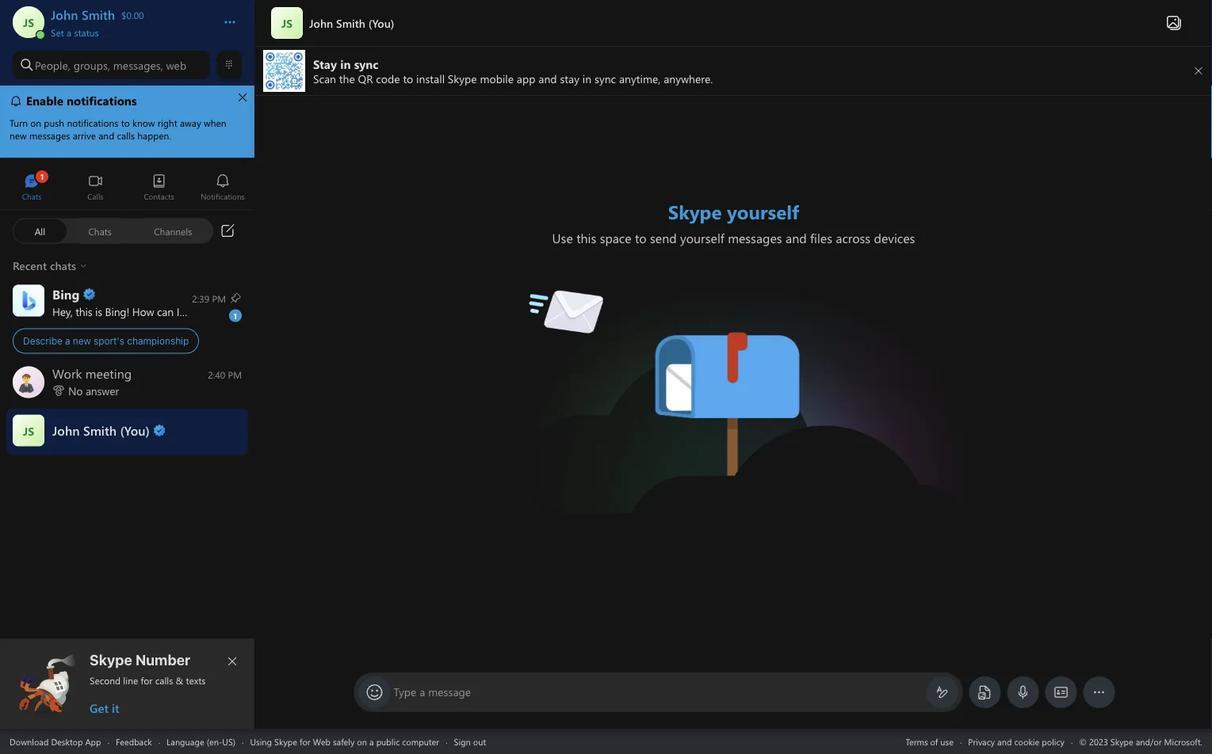 Task type: describe. For each thing, give the bounding box(es) containing it.
for for calls
[[141, 675, 153, 688]]

a right on
[[370, 736, 374, 748]]

download
[[10, 736, 49, 748]]

chats
[[88, 225, 112, 237]]

describe
[[23, 336, 62, 347]]

get it
[[90, 701, 119, 717]]

hey, this is bing ! how can i help you today?
[[52, 305, 261, 319]]

a for set
[[67, 26, 71, 38]]

web
[[313, 736, 331, 748]]

out
[[473, 736, 486, 748]]

this
[[75, 305, 92, 319]]

second
[[90, 675, 121, 688]]

no answer button
[[0, 360, 255, 407]]

line
[[123, 675, 138, 688]]

desktop
[[51, 736, 83, 748]]

you
[[206, 305, 223, 319]]

privacy and cookie policy
[[969, 736, 1065, 748]]

of
[[931, 736, 938, 748]]

terms
[[906, 736, 928, 748]]

us)
[[222, 736, 236, 748]]

set a status
[[51, 26, 99, 38]]

type a message
[[394, 685, 471, 700]]

no answer
[[68, 384, 119, 398]]

computer
[[402, 736, 439, 748]]

on
[[357, 736, 367, 748]]

number
[[136, 652, 191, 669]]

Type a message text field
[[394, 685, 923, 701]]

set a status button
[[51, 22, 208, 38]]

get
[[90, 701, 109, 717]]

can
[[157, 305, 174, 319]]

terms of use
[[906, 736, 954, 748]]

championship
[[127, 336, 189, 347]]

feedback link
[[116, 736, 152, 748]]

1 horizontal spatial skype
[[274, 736, 297, 748]]

language (en-us)
[[167, 736, 236, 748]]

message
[[428, 685, 471, 700]]

safely
[[333, 736, 355, 748]]

how
[[132, 305, 154, 319]]

language
[[167, 736, 204, 748]]

status
[[74, 26, 99, 38]]

messages,
[[113, 58, 163, 72]]

sign
[[454, 736, 471, 748]]

and
[[998, 736, 1012, 748]]

using
[[250, 736, 272, 748]]

terms of use link
[[906, 736, 954, 748]]

app
[[85, 736, 101, 748]]

!
[[126, 305, 129, 319]]

groups,
[[73, 58, 110, 72]]

calls
[[155, 675, 173, 688]]

download desktop app link
[[10, 736, 101, 748]]

skype number element
[[13, 652, 242, 717]]



Task type: vqa. For each thing, say whether or not it's contained in the screenshot.
9:30 AM
no



Task type: locate. For each thing, give the bounding box(es) containing it.
using skype for web safely on a public computer link
[[250, 736, 439, 748]]

web
[[166, 58, 186, 72]]

no
[[68, 384, 83, 398]]

people, groups, messages, web button
[[13, 51, 210, 79]]

sport's
[[94, 336, 125, 347]]

it
[[112, 701, 119, 717]]

tab list
[[0, 167, 255, 210]]

a right the set
[[67, 26, 71, 38]]

skype
[[90, 652, 132, 669], [274, 736, 297, 748]]

language (en-us) link
[[167, 736, 236, 748]]

for inside the skype number element
[[141, 675, 153, 688]]

policy
[[1042, 736, 1065, 748]]

0 vertical spatial skype
[[90, 652, 132, 669]]

new
[[73, 336, 91, 347]]

for right "line"
[[141, 675, 153, 688]]

a right the type
[[420, 685, 425, 700]]

a inside button
[[67, 26, 71, 38]]

answer
[[86, 384, 119, 398]]

set
[[51, 26, 64, 38]]

using skype for web safely on a public computer
[[250, 736, 439, 748]]

sign out
[[454, 736, 486, 748]]

help
[[182, 305, 203, 319]]

all
[[35, 225, 45, 237]]

a
[[67, 26, 71, 38], [65, 336, 70, 347], [420, 685, 425, 700], [370, 736, 374, 748]]

is
[[95, 305, 102, 319]]

a for type
[[420, 685, 425, 700]]

&
[[176, 675, 183, 688]]

privacy
[[969, 736, 995, 748]]

1 horizontal spatial for
[[300, 736, 311, 748]]

bing
[[105, 305, 126, 319]]

0 vertical spatial for
[[141, 675, 153, 688]]

channels
[[154, 225, 192, 237]]

for for web
[[300, 736, 311, 748]]

for left web
[[300, 736, 311, 748]]

hey,
[[52, 305, 73, 319]]

0 horizontal spatial skype
[[90, 652, 132, 669]]

feedback
[[116, 736, 152, 748]]

i
[[177, 305, 179, 319]]

skype number
[[90, 652, 191, 669]]

texts
[[186, 675, 206, 688]]

skype right using
[[274, 736, 297, 748]]

download desktop app
[[10, 736, 101, 748]]

a left new
[[65, 336, 70, 347]]

for
[[141, 675, 153, 688], [300, 736, 311, 748]]

people, groups, messages, web
[[35, 58, 186, 72]]

today?
[[226, 305, 258, 319]]

cookie
[[1015, 736, 1040, 748]]

(en-
[[207, 736, 222, 748]]

0 horizontal spatial for
[[141, 675, 153, 688]]

1 vertical spatial skype
[[274, 736, 297, 748]]

a for describe
[[65, 336, 70, 347]]

describe a new sport's championship
[[23, 336, 189, 347]]

people,
[[35, 58, 70, 72]]

second line for calls & texts
[[90, 675, 206, 688]]

skype up second
[[90, 652, 132, 669]]

sign out link
[[454, 736, 486, 748]]

1 vertical spatial for
[[300, 736, 311, 748]]

privacy and cookie policy link
[[969, 736, 1065, 748]]

type
[[394, 685, 417, 700]]

public
[[376, 736, 400, 748]]

use
[[941, 736, 954, 748]]



